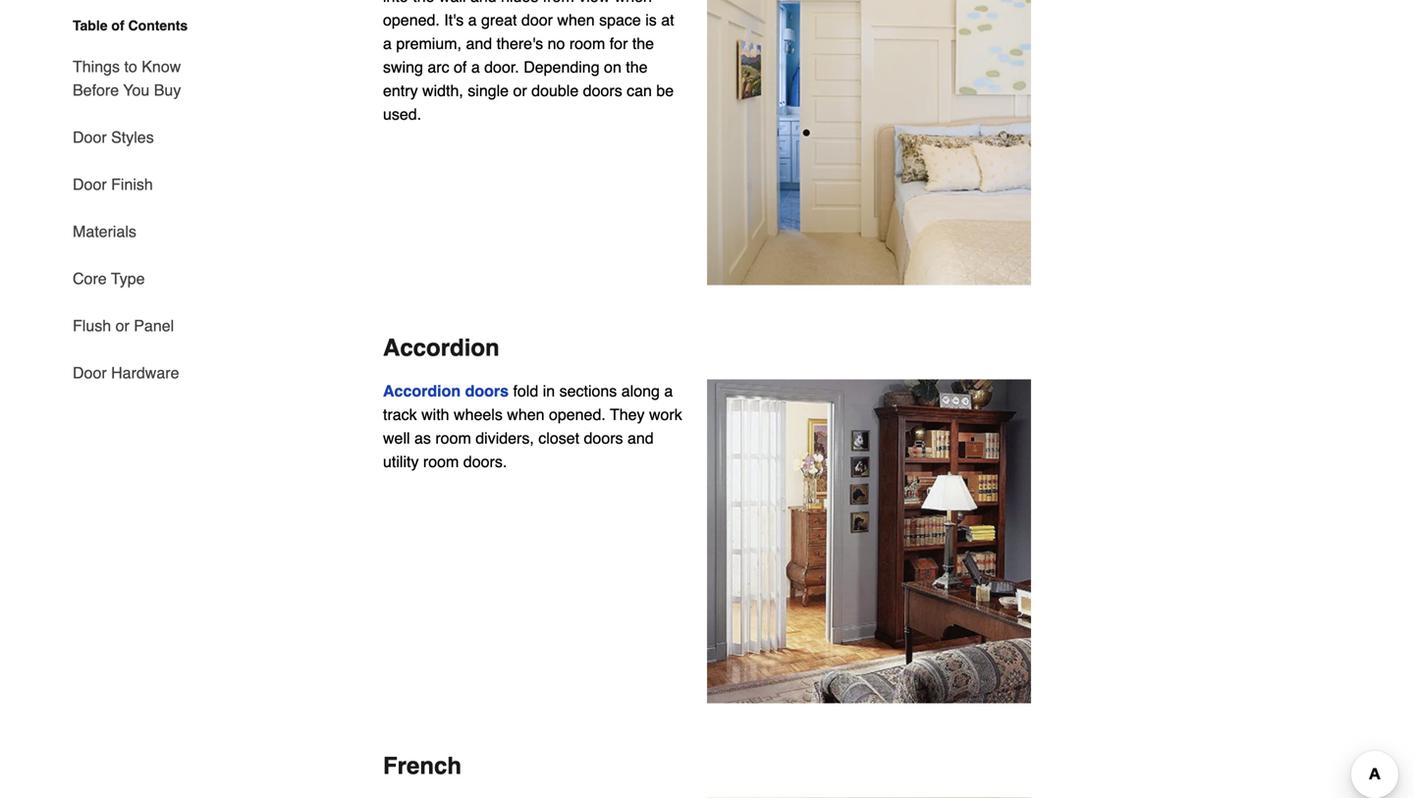 Task type: vqa. For each thing, say whether or not it's contained in the screenshot.
Roofing for Roofing Underlayment
no



Task type: describe. For each thing, give the bounding box(es) containing it.
dividers,
[[476, 429, 534, 447]]

table of contents
[[73, 18, 188, 33]]

in
[[543, 382, 555, 400]]

before
[[73, 81, 119, 99]]

table of contents element
[[57, 16, 204, 385]]

door finish
[[73, 175, 153, 193]]

opened.
[[549, 406, 606, 424]]

materials link
[[73, 208, 136, 255]]

sections
[[559, 382, 617, 400]]

know
[[142, 57, 181, 76]]

buy
[[154, 81, 181, 99]]

you
[[123, 81, 150, 99]]

of
[[111, 18, 124, 33]]

door styles
[[73, 128, 154, 146]]

table
[[73, 18, 108, 33]]

accordion doors
[[383, 382, 509, 400]]

door hardware link
[[73, 350, 179, 385]]

utility
[[383, 453, 419, 471]]

track
[[383, 406, 417, 424]]

to
[[124, 57, 137, 76]]

flush
[[73, 317, 111, 335]]

1 vertical spatial room
[[423, 453, 459, 471]]

things to know before you buy link
[[73, 43, 204, 114]]

fold in sections along a track with wheels when opened. they work well as room dividers, closet doors and utility room doors.
[[383, 382, 682, 471]]

doors inside fold in sections along a track with wheels when opened. they work well as room dividers, closet doors and utility room doors.
[[584, 429, 623, 447]]

work
[[649, 406, 682, 424]]

a cream colored bedroom with a bed and pillows, artwork and a pocket door leading to a bathroom. image
[[707, 0, 1031, 285]]

flush or panel link
[[73, 303, 174, 350]]

panel
[[134, 317, 174, 335]]

well
[[383, 429, 410, 447]]

0 vertical spatial room
[[435, 429, 471, 447]]

and
[[628, 429, 654, 447]]

or
[[115, 317, 129, 335]]

along
[[621, 382, 660, 400]]

fold
[[513, 382, 539, 400]]

accordion doors link
[[383, 382, 509, 400]]

styles
[[111, 128, 154, 146]]



Task type: locate. For each thing, give the bounding box(es) containing it.
door
[[73, 128, 107, 146], [73, 175, 107, 193], [73, 364, 107, 382]]

a
[[664, 382, 673, 400]]

door finish link
[[73, 161, 153, 208]]

1 vertical spatial doors
[[584, 429, 623, 447]]

door inside door finish link
[[73, 175, 107, 193]]

french
[[383, 753, 462, 780]]

doors up wheels
[[465, 382, 509, 400]]

1 vertical spatial door
[[73, 175, 107, 193]]

door hardware
[[73, 364, 179, 382]]

0 vertical spatial accordion
[[383, 334, 500, 361]]

door for door finish
[[73, 175, 107, 193]]

as
[[415, 429, 431, 447]]

accordion for accordion doors
[[383, 382, 461, 400]]

2 accordion from the top
[[383, 382, 461, 400]]

3 door from the top
[[73, 364, 107, 382]]

door styles link
[[73, 114, 154, 161]]

flush or panel
[[73, 317, 174, 335]]

0 vertical spatial door
[[73, 128, 107, 146]]

door down the flush
[[73, 364, 107, 382]]

1 vertical spatial accordion
[[383, 382, 461, 400]]

a home office with a bookcase, chair, rug and white accordion door with transparent panels. image
[[707, 379, 1031, 704]]

1 accordion from the top
[[383, 334, 500, 361]]

core type
[[73, 270, 145, 288]]

room
[[435, 429, 471, 447], [423, 453, 459, 471]]

1 door from the top
[[73, 128, 107, 146]]

doors.
[[463, 453, 507, 471]]

when
[[507, 406, 545, 424]]

core
[[73, 270, 107, 288]]

door left finish
[[73, 175, 107, 193]]

2 door from the top
[[73, 175, 107, 193]]

1 horizontal spatial doors
[[584, 429, 623, 447]]

0 horizontal spatial doors
[[465, 382, 509, 400]]

with
[[421, 406, 449, 424]]

type
[[111, 270, 145, 288]]

accordion up accordion doors
[[383, 334, 500, 361]]

closet
[[539, 429, 580, 447]]

contents
[[128, 18, 188, 33]]

room down as
[[423, 453, 459, 471]]

door left styles
[[73, 128, 107, 146]]

accordion for accordion
[[383, 334, 500, 361]]

door inside door hardware link
[[73, 364, 107, 382]]

2 vertical spatial door
[[73, 364, 107, 382]]

door for door styles
[[73, 128, 107, 146]]

0 vertical spatial doors
[[465, 382, 509, 400]]

accordion up the with
[[383, 382, 461, 400]]

room down the with
[[435, 429, 471, 447]]

wheels
[[454, 406, 503, 424]]

doors
[[465, 382, 509, 400], [584, 429, 623, 447]]

doors down they
[[584, 429, 623, 447]]

materials
[[73, 222, 136, 241]]

accordion
[[383, 334, 500, 361], [383, 382, 461, 400]]

finish
[[111, 175, 153, 193]]

door inside door styles link
[[73, 128, 107, 146]]

they
[[610, 406, 645, 424]]

door for door hardware
[[73, 364, 107, 382]]

things to know before you buy
[[73, 57, 181, 99]]

hardware
[[111, 364, 179, 382]]

core type link
[[73, 255, 145, 303]]

things
[[73, 57, 120, 76]]



